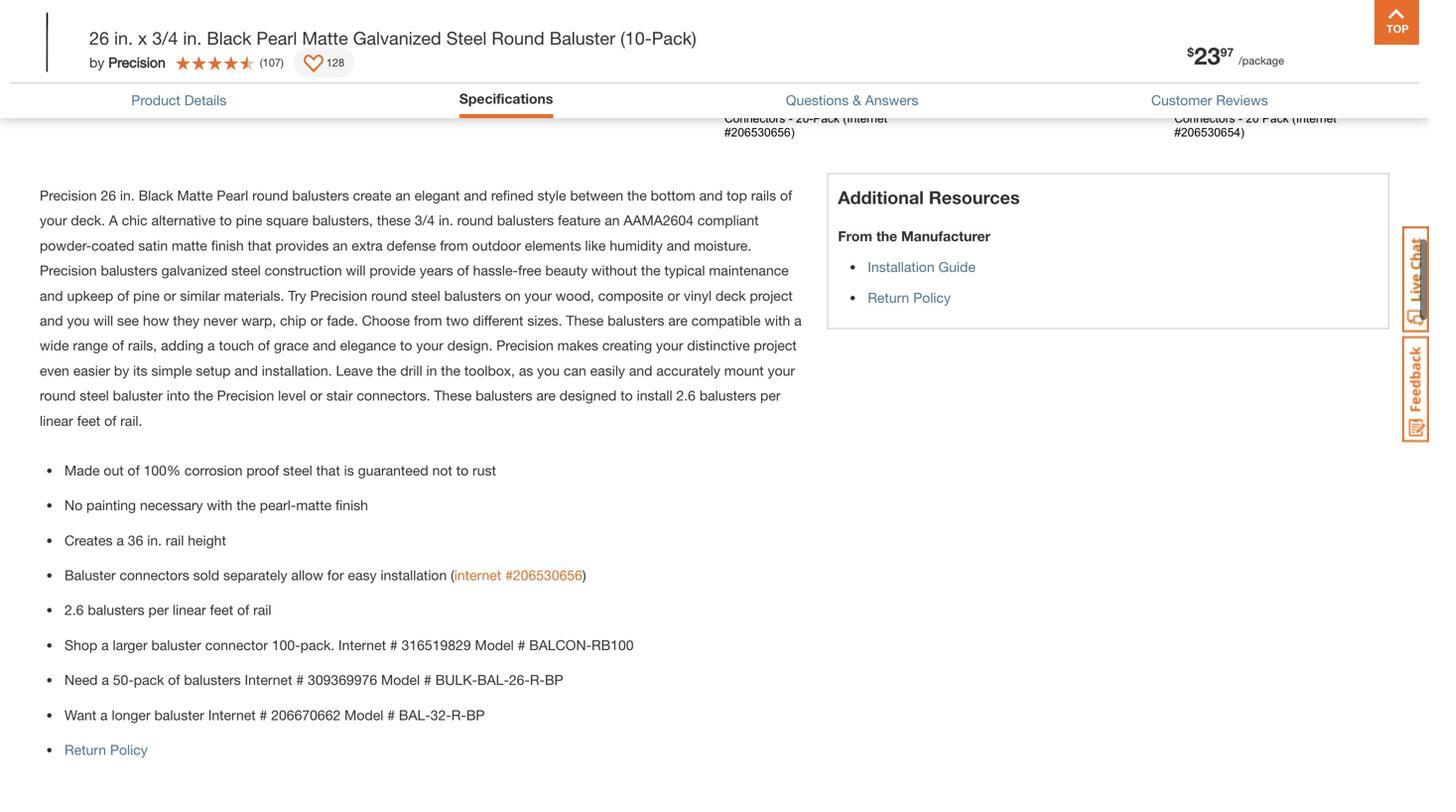 Task type: describe. For each thing, give the bounding box(es) containing it.
installation guide link
[[868, 259, 976, 275]]

# left the 206670662
[[260, 707, 267, 723]]

26 in. x 3/4 in. black pearl matte galvanized steel round baluster (10-pack)
[[89, 27, 697, 49]]

0 vertical spatial from
[[440, 237, 468, 254]]

painting
[[86, 497, 136, 513]]

$ 23 97 /package
[[1188, 41, 1285, 69]]

baluster for larger
[[151, 637, 201, 653]]

1 horizontal spatial you
[[537, 362, 560, 379]]

not
[[432, 462, 452, 478]]

1 horizontal spatial matte
[[302, 27, 348, 49]]

0 vertical spatial black
[[207, 27, 252, 49]]

chip
[[280, 312, 307, 329]]

128 button
[[294, 48, 355, 77]]

$
[[1188, 45, 1194, 59]]

install
[[637, 387, 673, 404]]

the right into
[[194, 387, 213, 404]]

1 horizontal spatial return
[[868, 289, 910, 306]]

moisture.
[[694, 237, 752, 254]]

for
[[327, 567, 344, 583]]

a for want a longer baluster internet # 206670662 model # bal-32-r-bp
[[100, 707, 108, 723]]

1 vertical spatial r-
[[452, 707, 466, 723]]

deck.
[[71, 212, 105, 229]]

precision down setup
[[217, 387, 274, 404]]

the down humidity
[[641, 262, 661, 279]]

balusters up two
[[444, 287, 501, 304]]

precision up deck.
[[40, 187, 97, 204]]

shop a larger baluster connector 100-pack. internet # 316519829 model # balcon-rb100
[[65, 637, 634, 653]]

in. right x
[[183, 27, 202, 49]]

1 horizontal spatial matte
[[296, 497, 332, 513]]

of down 'warp,'
[[258, 337, 270, 354]]

0 vertical spatial return policy link
[[868, 289, 951, 306]]

and down touch
[[235, 362, 258, 379]]

of up "see"
[[117, 287, 129, 304]]

additional resources
[[838, 187, 1020, 208]]

galvanized
[[353, 27, 441, 49]]

0 horizontal spatial return
[[65, 742, 106, 758]]

similar
[[180, 287, 220, 304]]

in. left x
[[114, 27, 133, 49]]

elements
[[525, 237, 581, 254]]

makes
[[558, 337, 599, 354]]

0 horizontal spatial 2.6
[[65, 602, 84, 618]]

matte inside precision 26 in. black matte pearl round balusters create an elegant and refined style between the bottom and top rails of your deck. a chic alternative to pine square balusters, these 3/4 in. round balusters feature an aama2604 compliant powder-coated satin matte finish that provides an extra defense from outdoor elements like humidity and moisture. precision balusters galvanized steel construction will provide years of hassle-free beauty without the typical maintenance and upkeep of pine or similar materials. try precision round steel balusters on your wood, composite or vinyl deck project and you will see how they never warp, chip or fade. choose from two different sizes. these balusters are compatible with a wide range of rails, adding a touch of grace and elegance to your design. precision makes creating your distinctive project even easier by its simple setup and installation. leave the drill in the toolbox, as you can easily and accurately mount your round steel baluster into the precision level or stair connectors. these balusters are designed to install 2.6 balusters per linear feet of rail.
[[177, 187, 213, 204]]

the left drill
[[377, 362, 397, 379]]

1 horizontal spatial these
[[566, 312, 604, 329]]

grace
[[274, 337, 309, 354]]

round down even
[[40, 387, 76, 404]]

creates
[[65, 532, 113, 548]]

larger
[[113, 637, 148, 653]]

precision up fade.
[[310, 287, 367, 304]]

and down creating
[[629, 362, 653, 379]]

sold
[[193, 567, 219, 583]]

alternative
[[151, 212, 216, 229]]

0 horizontal spatial policy
[[110, 742, 148, 758]]

97
[[1221, 45, 1234, 59]]

1 vertical spatial baluster
[[65, 567, 116, 583]]

0 vertical spatial 26
[[89, 27, 109, 49]]

free
[[518, 262, 542, 279]]

(10-
[[621, 27, 652, 49]]

setup
[[196, 362, 231, 379]]

try
[[288, 287, 306, 304]]

warp,
[[242, 312, 276, 329]]

pack)
[[652, 27, 697, 49]]

of left rail.
[[104, 412, 116, 429]]

to right not
[[456, 462, 469, 478]]

x
[[138, 27, 147, 49]]

0 vertical spatial 3/4
[[152, 27, 178, 49]]

corrosion
[[185, 462, 243, 478]]

2 vertical spatial an
[[333, 237, 348, 254]]

materials.
[[224, 287, 284, 304]]

product
[[131, 92, 180, 108]]

309369976
[[308, 672, 377, 688]]

balusters down composite
[[608, 312, 665, 329]]

and left top
[[700, 187, 723, 204]]

of left rails,
[[112, 337, 124, 354]]

1 horizontal spatial an
[[395, 187, 411, 204]]

a for shop a larger baluster connector 100-pack. internet # 316519829 model # balcon-rb100
[[101, 637, 109, 653]]

display image
[[304, 55, 323, 74]]

balusters,
[[312, 212, 373, 229]]

need a 50-pack of balusters internet # 309369976 model # bulk-bal-26-r-bp
[[65, 672, 563, 688]]

precision up as
[[497, 337, 554, 354]]

your up "in"
[[416, 337, 444, 354]]

0 horizontal spatial bp
[[466, 707, 485, 723]]

in. up chic
[[120, 187, 135, 204]]

round up choose
[[371, 287, 407, 304]]

the right from
[[877, 228, 898, 244]]

a up setup
[[208, 337, 215, 354]]

top
[[727, 187, 747, 204]]

balusters down the 'toolbox,' on the left top
[[476, 387, 533, 404]]

1 horizontal spatial linear
[[173, 602, 206, 618]]

or left stair
[[310, 387, 323, 404]]

allow
[[291, 567, 323, 583]]

from
[[838, 228, 873, 244]]

two
[[446, 312, 469, 329]]

1 vertical spatial these
[[434, 387, 472, 404]]

of right out on the bottom left of page
[[128, 462, 140, 478]]

balusters down mount
[[700, 387, 757, 404]]

maintenance
[[709, 262, 789, 279]]

2.6 balusters per linear feet of rail
[[65, 602, 271, 618]]

1 horizontal spatial baluster
[[550, 27, 616, 49]]

years
[[420, 262, 453, 279]]

manufacturer
[[902, 228, 991, 244]]

to right alternative
[[220, 212, 232, 229]]

0 vertical spatial by
[[89, 54, 105, 70]]

balusters down the refined
[[497, 212, 554, 229]]

0 vertical spatial (
[[260, 56, 263, 69]]

balusters up larger
[[88, 602, 145, 618]]

pearl-
[[260, 497, 296, 513]]

as
[[519, 362, 533, 379]]

0 vertical spatial pine
[[236, 212, 262, 229]]

your right mount
[[768, 362, 795, 379]]

to up drill
[[400, 337, 412, 354]]

additional
[[838, 187, 924, 208]]

1 vertical spatial (
[[451, 567, 454, 583]]

upkeep
[[67, 287, 113, 304]]

accurately
[[657, 362, 721, 379]]

the up aama2604
[[627, 187, 647, 204]]

galvanized
[[161, 262, 228, 279]]

# left 316519829 at the left bottom of page
[[390, 637, 398, 653]]

choose
[[362, 312, 410, 329]]

aama2604
[[624, 212, 694, 229]]

steel right "proof"
[[283, 462, 312, 478]]

1 horizontal spatial that
[[316, 462, 340, 478]]

provide
[[370, 262, 416, 279]]

reviews
[[1216, 92, 1268, 108]]

a for creates a 36 in. rail height
[[117, 532, 124, 548]]

compatible
[[692, 312, 761, 329]]

1 vertical spatial will
[[94, 312, 113, 329]]

1 vertical spatial feet
[[210, 602, 233, 618]]

top button
[[1375, 0, 1420, 45]]

provides
[[276, 237, 329, 254]]

different
[[473, 312, 524, 329]]

# left the 32-
[[387, 707, 395, 723]]

1 horizontal spatial will
[[346, 262, 366, 279]]

resources
[[929, 187, 1020, 208]]

feedback link image
[[1403, 336, 1430, 443]]

# up the 206670662
[[296, 672, 304, 688]]

0 vertical spatial pearl
[[257, 27, 297, 49]]

to left install
[[621, 387, 633, 404]]

1 vertical spatial are
[[537, 387, 556, 404]]

1 horizontal spatial policy
[[914, 289, 951, 306]]

# up 26- at the bottom left
[[518, 637, 526, 653]]

or left the vinyl
[[668, 287, 680, 304]]

elegance
[[340, 337, 396, 354]]

no painting necessary with the pearl-matte finish
[[65, 497, 368, 513]]

1 vertical spatial project
[[754, 337, 797, 354]]

0 vertical spatial project
[[750, 287, 793, 304]]

out
[[104, 462, 124, 478]]

1 vertical spatial return policy link
[[65, 742, 148, 758]]

steel up materials.
[[231, 262, 261, 279]]

into
[[167, 387, 190, 404]]

balcon-
[[529, 637, 592, 653]]

or right chip
[[310, 312, 323, 329]]

see
[[117, 312, 139, 329]]

extra
[[352, 237, 383, 254]]

of right years
[[457, 262, 469, 279]]

bottom
[[651, 187, 696, 204]]

#206530656
[[505, 567, 583, 583]]

round up outdoor
[[457, 212, 493, 229]]

0 horizontal spatial you
[[67, 312, 90, 329]]

on
[[505, 287, 521, 304]]

product details
[[131, 92, 227, 108]]

product image image
[[15, 10, 79, 74]]

1 vertical spatial internet
[[245, 672, 292, 688]]

the right "in"
[[441, 362, 461, 379]]

baluster inside precision 26 in. black matte pearl round balusters create an elegant and refined style between the bottom and top rails of your deck. a chic alternative to pine square balusters, these 3/4 in. round balusters feature an aama2604 compliant powder-coated satin matte finish that provides an extra defense from outdoor elements like humidity and moisture. precision balusters galvanized steel construction will provide years of hassle-free beauty without the typical maintenance and upkeep of pine or similar materials. try precision round steel balusters on your wood, composite or vinyl deck project and you will see how they never warp, chip or fade. choose from two different sizes. these balusters are compatible with a wide range of rails, adding a touch of grace and elegance to your design. precision makes creating your distinctive project even easier by its simple setup and installation. leave the drill in the toolbox, as you can easily and accurately mount your round steel baluster into the precision level or stair connectors. these balusters are designed to install 2.6 balusters per linear feet of rail.
[[113, 387, 163, 404]]

steel down easier
[[80, 387, 109, 404]]

even
[[40, 362, 69, 379]]

its
[[133, 362, 148, 379]]

baluster connectors sold separately allow for easy installation ( internet #206530656 )
[[65, 567, 586, 583]]

a
[[109, 212, 118, 229]]

pearl inside precision 26 in. black matte pearl round balusters create an elegant and refined style between the bottom and top rails of your deck. a chic alternative to pine square balusters, these 3/4 in. round balusters feature an aama2604 compliant powder-coated satin matte finish that provides an extra defense from outdoor elements like humidity and moisture. precision balusters galvanized steel construction will provide years of hassle-free beauty without the typical maintenance and upkeep of pine or similar materials. try precision round steel balusters on your wood, composite or vinyl deck project and you will see how they never warp, chip or fade. choose from two different sizes. these balusters are compatible with a wide range of rails, adding a touch of grace and elegance to your design. precision makes creating your distinctive project even easier by its simple setup and installation. leave the drill in the toolbox, as you can easily and accurately mount your round steel baluster into the precision level or stair connectors. these balusters are designed to install 2.6 balusters per linear feet of rail.
[[217, 187, 248, 204]]

with inside precision 26 in. black matte pearl round balusters create an elegant and refined style between the bottom and top rails of your deck. a chic alternative to pine square balusters, these 3/4 in. round balusters feature an aama2604 compliant powder-coated satin matte finish that provides an extra defense from outdoor elements like humidity and moisture. precision balusters galvanized steel construction will provide years of hassle-free beauty without the typical maintenance and upkeep of pine or similar materials. try precision round steel balusters on your wood, composite or vinyl deck project and you will see how they never warp, chip or fade. choose from two different sizes. these balusters are compatible with a wide range of rails, adding a touch of grace and elegance to your design. precision makes creating your distinctive project even easier by its simple setup and installation. leave the drill in the toolbox, as you can easily and accurately mount your round steel baluster into the precision level or stair connectors. these balusters are designed to install 2.6 balusters per linear feet of rail.
[[765, 312, 791, 329]]

your up the accurately
[[656, 337, 684, 354]]



Task type: locate. For each thing, give the bounding box(es) containing it.
0 vertical spatial policy
[[914, 289, 951, 306]]

&
[[853, 92, 862, 108]]

1 vertical spatial an
[[605, 212, 620, 229]]

and up typical on the left top of page
[[667, 237, 690, 254]]

internet down connector
[[208, 707, 256, 723]]

adding
[[161, 337, 204, 354]]

and left the refined
[[464, 187, 487, 204]]

in.
[[114, 27, 133, 49], [183, 27, 202, 49], [120, 187, 135, 204], [439, 212, 453, 229], [147, 532, 162, 548]]

between
[[570, 187, 624, 204]]

questions
[[786, 92, 849, 108]]

0 horizontal spatial are
[[537, 387, 556, 404]]

per inside precision 26 in. black matte pearl round balusters create an elegant and refined style between the bottom and top rails of your deck. a chic alternative to pine square balusters, these 3/4 in. round balusters feature an aama2604 compliant powder-coated satin matte finish that provides an extra defense from outdoor elements like humidity and moisture. precision balusters galvanized steel construction will provide years of hassle-free beauty without the typical maintenance and upkeep of pine or similar materials. try precision round steel balusters on your wood, composite or vinyl deck project and you will see how they never warp, chip or fade. choose from two different sizes. these balusters are compatible with a wide range of rails, adding a touch of grace and elegance to your design. precision makes creating your distinctive project even easier by its simple setup and installation. leave the drill in the toolbox, as you can easily and accurately mount your round steel baluster into the precision level or stair connectors. these balusters are designed to install 2.6 balusters per linear feet of rail.
[[761, 387, 781, 404]]

0 horizontal spatial pearl
[[217, 187, 248, 204]]

1 vertical spatial matte
[[296, 497, 332, 513]]

your up powder- on the left top of page
[[40, 212, 67, 229]]

1 vertical spatial bal-
[[399, 707, 431, 723]]

proof
[[247, 462, 279, 478]]

2 vertical spatial baluster
[[154, 707, 204, 723]]

a right shop
[[101, 637, 109, 653]]

touch
[[219, 337, 254, 354]]

that inside precision 26 in. black matte pearl round balusters create an elegant and refined style between the bottom and top rails of your deck. a chic alternative to pine square balusters, these 3/4 in. round balusters feature an aama2604 compliant powder-coated satin matte finish that provides an extra defense from outdoor elements like humidity and moisture. precision balusters galvanized steel construction will provide years of hassle-free beauty without the typical maintenance and upkeep of pine or similar materials. try precision round steel balusters on your wood, composite or vinyl deck project and you will see how they never warp, chip or fade. choose from two different sizes. these balusters are compatible with a wide range of rails, adding a touch of grace and elegance to your design. precision makes creating your distinctive project even easier by its simple setup and installation. leave the drill in the toolbox, as you can easily and accurately mount your round steel baluster into the precision level or stair connectors. these balusters are designed to install 2.6 balusters per linear feet of rail.
[[248, 237, 272, 254]]

pine up the how
[[133, 287, 160, 304]]

1 vertical spatial return
[[65, 742, 106, 758]]

refined
[[491, 187, 534, 204]]

0 horizontal spatial will
[[94, 312, 113, 329]]

1 horizontal spatial r-
[[530, 672, 545, 688]]

black inside precision 26 in. black matte pearl round balusters create an elegant and refined style between the bottom and top rails of your deck. a chic alternative to pine square balusters, these 3/4 in. round balusters feature an aama2604 compliant powder-coated satin matte finish that provides an extra defense from outdoor elements like humidity and moisture. precision balusters galvanized steel construction will provide years of hassle-free beauty without the typical maintenance and upkeep of pine or similar materials. try precision round steel balusters on your wood, composite or vinyl deck project and you will see how they never warp, chip or fade. choose from two different sizes. these balusters are compatible with a wide range of rails, adding a touch of grace and elegance to your design. precision makes creating your distinctive project even easier by its simple setup and installation. leave the drill in the toolbox, as you can easily and accurately mount your round steel baluster into the precision level or stair connectors. these balusters are designed to install 2.6 balusters per linear feet of rail.
[[139, 187, 173, 204]]

internet
[[454, 567, 502, 583]]

r- down bulk-
[[452, 707, 466, 723]]

installation.
[[262, 362, 332, 379]]

2.6 down the accurately
[[677, 387, 696, 404]]

that left is
[[316, 462, 340, 478]]

level
[[278, 387, 306, 404]]

return down want
[[65, 742, 106, 758]]

internet up want a longer baluster internet # 206670662 model # bal-32-r-bp
[[245, 672, 292, 688]]

from the manufacturer
[[838, 228, 991, 244]]

a for need a 50-pack of balusters internet # 309369976 model # bulk-bal-26-r-bp
[[102, 672, 109, 688]]

1 horizontal spatial 3/4
[[415, 212, 435, 229]]

0 vertical spatial with
[[765, 312, 791, 329]]

0 horizontal spatial linear
[[40, 412, 73, 429]]

matte up alternative
[[177, 187, 213, 204]]

how
[[143, 312, 169, 329]]

black up chic
[[139, 187, 173, 204]]

pearl up ( 107 )
[[257, 27, 297, 49]]

0 vertical spatial internet
[[339, 637, 386, 653]]

policy down installation guide
[[914, 289, 951, 306]]

2.6 inside precision 26 in. black matte pearl round balusters create an elegant and refined style between the bottom and top rails of your deck. a chic alternative to pine square balusters, these 3/4 in. round balusters feature an aama2604 compliant powder-coated satin matte finish that provides an extra defense from outdoor elements like humidity and moisture. precision balusters galvanized steel construction will provide years of hassle-free beauty without the typical maintenance and upkeep of pine or similar materials. try precision round steel balusters on your wood, composite or vinyl deck project and you will see how they never warp, chip or fade. choose from two different sizes. these balusters are compatible with a wide range of rails, adding a touch of grace and elegance to your design. precision makes creating your distinctive project even easier by its simple setup and installation. leave the drill in the toolbox, as you can easily and accurately mount your round steel baluster into the precision level or stair connectors. these balusters are designed to install 2.6 balusters per linear feet of rail.
[[677, 387, 696, 404]]

your right on
[[525, 287, 552, 304]]

range
[[73, 337, 108, 354]]

1 vertical spatial from
[[414, 312, 442, 329]]

26 inside precision 26 in. black matte pearl round balusters create an elegant and refined style between the bottom and top rails of your deck. a chic alternative to pine square balusters, these 3/4 in. round balusters feature an aama2604 compliant powder-coated satin matte finish that provides an extra defense from outdoor elements like humidity and moisture. precision balusters galvanized steel construction will provide years of hassle-free beauty without the typical maintenance and upkeep of pine or similar materials. try precision round steel balusters on your wood, composite or vinyl deck project and you will see how they never warp, chip or fade. choose from two different sizes. these balusters are compatible with a wide range of rails, adding a touch of grace and elegance to your design. precision makes creating your distinctive project even easier by its simple setup and installation. leave the drill in the toolbox, as you can easily and accurately mount your round steel baluster into the precision level or stair connectors. these balusters are designed to install 2.6 balusters per linear feet of rail.
[[101, 187, 116, 204]]

0 horizontal spatial (
[[260, 56, 263, 69]]

precision 26 in. black matte pearl round balusters create an elegant and refined style between the bottom and top rails of your deck. a chic alternative to pine square balusters, these 3/4 in. round balusters feature an aama2604 compliant powder-coated satin matte finish that provides an extra defense from outdoor elements like humidity and moisture. precision balusters galvanized steel construction will provide years of hassle-free beauty without the typical maintenance and upkeep of pine or similar materials. try precision round steel balusters on your wood, composite or vinyl deck project and you will see how they never warp, chip or fade. choose from two different sizes. these balusters are compatible with a wide range of rails, adding a touch of grace and elegance to your design. precision makes creating your distinctive project even easier by its simple setup and installation. leave the drill in the toolbox, as you can easily and accurately mount your round steel baluster into the precision level or stair connectors. these balusters are designed to install 2.6 balusters per linear feet of rail.
[[40, 187, 802, 429]]

0 horizontal spatial )
[[281, 56, 284, 69]]

1 vertical spatial )
[[583, 567, 586, 583]]

project down maintenance
[[750, 287, 793, 304]]

round
[[252, 187, 288, 204], [457, 212, 493, 229], [371, 287, 407, 304], [40, 387, 76, 404]]

finish inside precision 26 in. black matte pearl round balusters create an elegant and refined style between the bottom and top rails of your deck. a chic alternative to pine square balusters, these 3/4 in. round balusters feature an aama2604 compliant powder-coated satin matte finish that provides an extra defense from outdoor elements like humidity and moisture. precision balusters galvanized steel construction will provide years of hassle-free beauty without the typical maintenance and upkeep of pine or similar materials. try precision round steel balusters on your wood, composite or vinyl deck project and you will see how they never warp, chip or fade. choose from two different sizes. these balusters are compatible with a wide range of rails, adding a touch of grace and elegance to your design. precision makes creating your distinctive project even easier by its simple setup and installation. leave the drill in the toolbox, as you can easily and accurately mount your round steel baluster into the precision level or stair connectors. these balusters are designed to install 2.6 balusters per linear feet of rail.
[[211, 237, 244, 254]]

hassle-
[[473, 262, 518, 279]]

1 vertical spatial by
[[114, 362, 129, 379]]

316519829
[[402, 637, 471, 653]]

1 vertical spatial pine
[[133, 287, 160, 304]]

return policy link down the installation
[[868, 289, 951, 306]]

2 vertical spatial internet
[[208, 707, 256, 723]]

baluster down creates on the bottom left of the page
[[65, 567, 116, 583]]

2 vertical spatial model
[[345, 707, 384, 723]]

these up makes
[[566, 312, 604, 329]]

live chat image
[[1403, 226, 1430, 333]]

of right "pack"
[[168, 672, 180, 688]]

and down fade.
[[313, 337, 336, 354]]

0 horizontal spatial matte
[[172, 237, 207, 254]]

or up the how
[[164, 287, 176, 304]]

1 vertical spatial model
[[381, 672, 420, 688]]

by precision
[[89, 54, 166, 70]]

of up connector
[[237, 602, 249, 618]]

0 vertical spatial per
[[761, 387, 781, 404]]

1 vertical spatial that
[[316, 462, 340, 478]]

matte inside precision 26 in. black matte pearl round balusters create an elegant and refined style between the bottom and top rails of your deck. a chic alternative to pine square balusters, these 3/4 in. round balusters feature an aama2604 compliant powder-coated satin matte finish that provides an extra defense from outdoor elements like humidity and moisture. precision balusters galvanized steel construction will provide years of hassle-free beauty without the typical maintenance and upkeep of pine or similar materials. try precision round steel balusters on your wood, composite or vinyl deck project and you will see how they never warp, chip or fade. choose from two different sizes. these balusters are compatible with a wide range of rails, adding a touch of grace and elegance to your design. precision makes creating your distinctive project even easier by its simple setup and installation. leave the drill in the toolbox, as you can easily and accurately mount your round steel baluster into the precision level or stair connectors. these balusters are designed to install 2.6 balusters per linear feet of rail.
[[172, 237, 207, 254]]

will
[[346, 262, 366, 279], [94, 312, 113, 329]]

balusters
[[292, 187, 349, 204], [497, 212, 554, 229], [101, 262, 158, 279], [444, 287, 501, 304], [608, 312, 665, 329], [476, 387, 533, 404], [700, 387, 757, 404], [88, 602, 145, 618], [184, 672, 241, 688]]

0 vertical spatial feet
[[77, 412, 100, 429]]

1 vertical spatial bp
[[466, 707, 485, 723]]

questions & answers button
[[786, 90, 919, 111], [786, 90, 919, 111]]

rails
[[751, 187, 777, 204]]

coated
[[91, 237, 134, 254]]

precision down x
[[108, 54, 166, 70]]

these
[[377, 212, 411, 229]]

a left 50-
[[102, 672, 109, 688]]

0 vertical spatial model
[[475, 637, 514, 653]]

linear
[[40, 412, 73, 429], [173, 602, 206, 618]]

0 vertical spatial 2.6
[[677, 387, 696, 404]]

satin
[[138, 237, 168, 254]]

sizes.
[[527, 312, 562, 329]]

1 horizontal spatial bp
[[545, 672, 563, 688]]

0 vertical spatial will
[[346, 262, 366, 279]]

need
[[65, 672, 98, 688]]

1 vertical spatial linear
[[173, 602, 206, 618]]

1 vertical spatial matte
[[177, 187, 213, 204]]

0 vertical spatial rail
[[166, 532, 184, 548]]

( 107 )
[[260, 56, 284, 69]]

connectors.
[[357, 387, 430, 404]]

(
[[260, 56, 263, 69], [451, 567, 454, 583]]

the left 'pearl-'
[[236, 497, 256, 513]]

and up wide
[[40, 312, 63, 329]]

per down connectors
[[148, 602, 169, 618]]

return policy
[[868, 289, 951, 306], [65, 742, 148, 758]]

chic
[[122, 212, 148, 229]]

a
[[794, 312, 802, 329], [208, 337, 215, 354], [117, 532, 124, 548], [101, 637, 109, 653], [102, 672, 109, 688], [100, 707, 108, 723]]

r- down balcon-
[[530, 672, 545, 688]]

0 horizontal spatial bal-
[[399, 707, 431, 723]]

per
[[761, 387, 781, 404], [148, 602, 169, 618]]

0 vertical spatial return
[[868, 289, 910, 306]]

compliant
[[698, 212, 759, 229]]

1 horizontal spatial feet
[[210, 602, 233, 618]]

baluster for longer
[[154, 707, 204, 723]]

an down balusters,
[[333, 237, 348, 254]]

1 vertical spatial 26
[[101, 187, 116, 204]]

design.
[[447, 337, 493, 354]]

baluster
[[550, 27, 616, 49], [65, 567, 116, 583]]

0 horizontal spatial return policy
[[65, 742, 148, 758]]

1 horizontal spatial return policy
[[868, 289, 951, 306]]

internet up 309369976 in the bottom of the page
[[339, 637, 386, 653]]

feet inside precision 26 in. black matte pearl round balusters create an elegant and refined style between the bottom and top rails of your deck. a chic alternative to pine square balusters, these 3/4 in. round balusters feature an aama2604 compliant powder-coated satin matte finish that provides an extra defense from outdoor elements like humidity and moisture. precision balusters galvanized steel construction will provide years of hassle-free beauty without the typical maintenance and upkeep of pine or similar materials. try precision round steel balusters on your wood, composite or vinyl deck project and you will see how they never warp, chip or fade. choose from two different sizes. these balusters are compatible with a wide range of rails, adding a touch of grace and elegance to your design. precision makes creating your distinctive project even easier by its simple setup and installation. leave the drill in the toolbox, as you can easily and accurately mount your round steel baluster into the precision level or stair connectors. these balusters are designed to install 2.6 balusters per linear feet of rail.
[[77, 412, 100, 429]]

these down "in"
[[434, 387, 472, 404]]

0 horizontal spatial rail
[[166, 532, 184, 548]]

balusters down coated
[[101, 262, 158, 279]]

0 vertical spatial r-
[[530, 672, 545, 688]]

you down upkeep
[[67, 312, 90, 329]]

a right compatible
[[794, 312, 802, 329]]

1 vertical spatial 3/4
[[415, 212, 435, 229]]

0 vertical spatial linear
[[40, 412, 73, 429]]

0 horizontal spatial per
[[148, 602, 169, 618]]

0 vertical spatial an
[[395, 187, 411, 204]]

0 vertical spatial baluster
[[113, 387, 163, 404]]

1 horizontal spatial are
[[669, 312, 688, 329]]

bulk-
[[436, 672, 478, 688]]

0 horizontal spatial finish
[[211, 237, 244, 254]]

26-
[[509, 672, 530, 688]]

fade.
[[327, 312, 358, 329]]

from
[[440, 237, 468, 254], [414, 312, 442, 329]]

1 vertical spatial with
[[207, 497, 233, 513]]

# left bulk-
[[424, 672, 432, 688]]

1 horizontal spatial bal-
[[478, 672, 509, 688]]

0 vertical spatial bp
[[545, 672, 563, 688]]

easier
[[73, 362, 110, 379]]

a right want
[[100, 707, 108, 723]]

1 horizontal spatial per
[[761, 387, 781, 404]]

creates a 36 in. rail height
[[65, 532, 226, 548]]

or
[[164, 287, 176, 304], [668, 287, 680, 304], [310, 312, 323, 329], [310, 387, 323, 404]]

from left two
[[414, 312, 442, 329]]

feature
[[558, 212, 601, 229]]

return policy for the top return policy link
[[868, 289, 951, 306]]

they
[[173, 312, 200, 329]]

finish down is
[[336, 497, 368, 513]]

in. right "36"
[[147, 532, 162, 548]]

0 vertical spatial bal-
[[478, 672, 509, 688]]

0 vertical spatial that
[[248, 237, 272, 254]]

0 vertical spatial matte
[[302, 27, 348, 49]]

necessary
[[140, 497, 203, 513]]

feet up connector
[[210, 602, 233, 618]]

107
[[263, 56, 281, 69]]

wide
[[40, 337, 69, 354]]

create
[[353, 187, 392, 204]]

rail left height
[[166, 532, 184, 548]]

simple
[[151, 362, 192, 379]]

project
[[750, 287, 793, 304], [754, 337, 797, 354]]

3/4 down elegant
[[415, 212, 435, 229]]

1 horizontal spatial pearl
[[257, 27, 297, 49]]

black
[[207, 27, 252, 49], [139, 187, 173, 204]]

1 horizontal spatial rail
[[253, 602, 271, 618]]

in. down elegant
[[439, 212, 453, 229]]

precision down powder- on the left top of page
[[40, 262, 97, 279]]

1 horizontal spatial finish
[[336, 497, 368, 513]]

0 horizontal spatial with
[[207, 497, 233, 513]]

baluster
[[113, 387, 163, 404], [151, 637, 201, 653], [154, 707, 204, 723]]

without
[[592, 262, 637, 279]]

round up the square
[[252, 187, 288, 204]]

finish
[[211, 237, 244, 254], [336, 497, 368, 513]]

linear down even
[[40, 412, 73, 429]]

1 vertical spatial return policy
[[65, 742, 148, 758]]

1 vertical spatial rail
[[253, 602, 271, 618]]

0 vertical spatial )
[[281, 56, 284, 69]]

stair
[[326, 387, 353, 404]]

guaranteed
[[358, 462, 429, 478]]

0 horizontal spatial 3/4
[[152, 27, 178, 49]]

balusters up balusters,
[[292, 187, 349, 204]]

return policy for the bottommost return policy link
[[65, 742, 148, 758]]

0 vertical spatial you
[[67, 312, 90, 329]]

0 horizontal spatial by
[[89, 54, 105, 70]]

project up mount
[[754, 337, 797, 354]]

1 horizontal spatial with
[[765, 312, 791, 329]]

1 vertical spatial finish
[[336, 497, 368, 513]]

specifications
[[459, 90, 553, 107]]

toolbox,
[[464, 362, 515, 379]]

1 vertical spatial 2.6
[[65, 602, 84, 618]]

steel down years
[[411, 287, 441, 304]]

product details button
[[131, 90, 227, 111], [131, 90, 227, 111]]

by inside precision 26 in. black matte pearl round balusters create an elegant and refined style between the bottom and top rails of your deck. a chic alternative to pine square balusters, these 3/4 in. round balusters feature an aama2604 compliant powder-coated satin matte finish that provides an extra defense from outdoor elements like humidity and moisture. precision balusters galvanized steel construction will provide years of hassle-free beauty without the typical maintenance and upkeep of pine or similar materials. try precision round steel balusters on your wood, composite or vinyl deck project and you will see how they never warp, chip or fade. choose from two different sizes. these balusters are compatible with a wide range of rails, adding a touch of grace and elegance to your design. precision makes creating your distinctive project even easier by its simple setup and installation. leave the drill in the toolbox, as you can easily and accurately mount your round steel baluster into the precision level or stair connectors. these balusters are designed to install 2.6 balusters per linear feet of rail.
[[114, 362, 129, 379]]

0 horizontal spatial feet
[[77, 412, 100, 429]]

1 horizontal spatial (
[[451, 567, 454, 583]]

0 vertical spatial these
[[566, 312, 604, 329]]

internet
[[339, 637, 386, 653], [245, 672, 292, 688], [208, 707, 256, 723]]

1 vertical spatial baluster
[[151, 637, 201, 653]]

per down mount
[[761, 387, 781, 404]]

round
[[492, 27, 545, 49]]

answers
[[865, 92, 919, 108]]

rail down separately
[[253, 602, 271, 618]]

by left its at the top
[[114, 362, 129, 379]]

of right rails on the right top
[[780, 187, 792, 204]]

made
[[65, 462, 100, 478]]

2.6 up shop
[[65, 602, 84, 618]]

r-
[[530, 672, 545, 688], [452, 707, 466, 723]]

details
[[184, 92, 227, 108]]

3/4 right x
[[152, 27, 178, 49]]

matte up galvanized
[[172, 237, 207, 254]]

) left display image
[[281, 56, 284, 69]]

typical
[[665, 262, 705, 279]]

model up 26- at the bottom left
[[475, 637, 514, 653]]

feet left rail.
[[77, 412, 100, 429]]

0 horizontal spatial an
[[333, 237, 348, 254]]

1 horizontal spatial )
[[583, 567, 586, 583]]

1 vertical spatial policy
[[110, 742, 148, 758]]

rust
[[473, 462, 496, 478]]

guide
[[939, 259, 976, 275]]

0 horizontal spatial pine
[[133, 287, 160, 304]]

1 horizontal spatial black
[[207, 27, 252, 49]]

composite
[[598, 287, 664, 304]]

26 up by precision
[[89, 27, 109, 49]]

balusters down connector
[[184, 672, 241, 688]]

bp right the 32-
[[466, 707, 485, 723]]

and left upkeep
[[40, 287, 63, 304]]

style
[[538, 187, 566, 204]]

) up balcon-
[[583, 567, 586, 583]]

0 vertical spatial return policy
[[868, 289, 951, 306]]

26 up 'a'
[[101, 187, 116, 204]]

customer reviews
[[1152, 92, 1268, 108]]

no
[[65, 497, 83, 513]]

3/4 inside precision 26 in. black matte pearl round balusters create an elegant and refined style between the bottom and top rails of your deck. a chic alternative to pine square balusters, these 3/4 in. round balusters feature an aama2604 compliant powder-coated satin matte finish that provides an extra defense from outdoor elements like humidity and moisture. precision balusters galvanized steel construction will provide years of hassle-free beauty without the typical maintenance and upkeep of pine or similar materials. try precision round steel balusters on your wood, composite or vinyl deck project and you will see how they never warp, chip or fade. choose from two different sizes. these balusters are compatible with a wide range of rails, adding a touch of grace and elegance to your design. precision makes creating your distinctive project even easier by its simple setup and installation. leave the drill in the toolbox, as you can easily and accurately mount your round steel baluster into the precision level or stair connectors. these balusters are designed to install 2.6 balusters per linear feet of rail.
[[415, 212, 435, 229]]

linear inside precision 26 in. black matte pearl round balusters create an elegant and refined style between the bottom and top rails of your deck. a chic alternative to pine square balusters, these 3/4 in. round balusters feature an aama2604 compliant powder-coated satin matte finish that provides an extra defense from outdoor elements like humidity and moisture. precision balusters galvanized steel construction will provide years of hassle-free beauty without the typical maintenance and upkeep of pine or similar materials. try precision round steel balusters on your wood, composite or vinyl deck project and you will see how they never warp, chip or fade. choose from two different sizes. these balusters are compatible with a wide range of rails, adding a touch of grace and elegance to your design. precision makes creating your distinctive project even easier by its simple setup and installation. leave the drill in the toolbox, as you can easily and accurately mount your round steel baluster into the precision level or stair connectors. these balusters are designed to install 2.6 balusters per linear feet of rail.
[[40, 412, 73, 429]]

linear down sold
[[173, 602, 206, 618]]

1 horizontal spatial pine
[[236, 212, 262, 229]]

can
[[564, 362, 587, 379]]

( left display image
[[260, 56, 263, 69]]

connectors
[[120, 567, 189, 583]]

2.6
[[677, 387, 696, 404], [65, 602, 84, 618]]

rail
[[166, 532, 184, 548], [253, 602, 271, 618]]

0 horizontal spatial these
[[434, 387, 472, 404]]

3/4
[[152, 27, 178, 49], [415, 212, 435, 229]]

policy down 'longer'
[[110, 742, 148, 758]]

1 vertical spatial per
[[148, 602, 169, 618]]

baluster left (10-
[[550, 27, 616, 49]]

never
[[203, 312, 238, 329]]

baluster down 2.6 balusters per linear feet of rail
[[151, 637, 201, 653]]

are
[[669, 312, 688, 329], [537, 387, 556, 404]]

model down 309369976 in the bottom of the page
[[345, 707, 384, 723]]

1 vertical spatial pearl
[[217, 187, 248, 204]]



Task type: vqa. For each thing, say whether or not it's contained in the screenshot.
The '$ 277 49'
no



